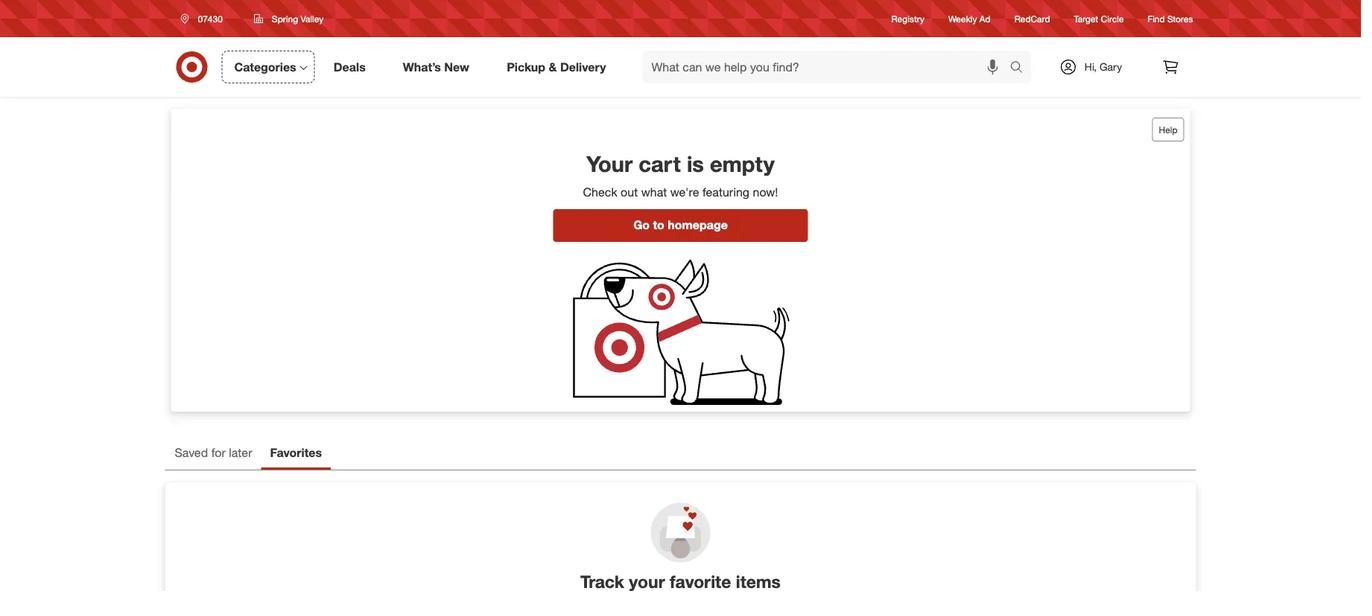 Task type: describe. For each thing, give the bounding box(es) containing it.
for
[[211, 446, 226, 461]]

empty cart bullseye image
[[568, 251, 793, 412]]

redcard link
[[1015, 12, 1050, 25]]

registry link
[[892, 12, 925, 25]]

pickup & delivery
[[507, 60, 606, 74]]

empty
[[710, 151, 775, 177]]

check out what we're featuring now!
[[583, 185, 778, 199]]

find
[[1148, 13, 1165, 24]]

stores
[[1168, 13, 1193, 24]]

search button
[[1003, 51, 1039, 86]]

favorites link
[[261, 439, 331, 470]]

find stores
[[1148, 13, 1193, 24]]

hi,
[[1085, 60, 1097, 73]]

go
[[633, 218, 650, 232]]

search
[[1003, 61, 1039, 76]]

weekly ad
[[949, 13, 991, 24]]

to
[[653, 218, 665, 232]]

we're
[[670, 185, 699, 199]]

weekly ad link
[[949, 12, 991, 25]]

now!
[[753, 185, 778, 199]]

later
[[229, 446, 252, 461]]

circle
[[1101, 13, 1124, 24]]

what's new
[[403, 60, 470, 74]]

go to homepage
[[633, 218, 728, 232]]

spring valley
[[272, 13, 324, 24]]

delivery
[[560, 60, 606, 74]]

pickup
[[507, 60, 545, 74]]

homepage
[[668, 218, 728, 232]]

is
[[687, 151, 704, 177]]

categories link
[[222, 51, 315, 83]]

&
[[549, 60, 557, 74]]

ad
[[980, 13, 991, 24]]

deals
[[334, 60, 366, 74]]

saved for later
[[175, 446, 252, 461]]

registry
[[892, 13, 925, 24]]



Task type: locate. For each thing, give the bounding box(es) containing it.
go to homepage link
[[553, 209, 808, 242]]

saved for later link
[[166, 439, 261, 470]]

hi, gary
[[1085, 60, 1122, 73]]

target circle
[[1074, 13, 1124, 24]]

find stores link
[[1148, 12, 1193, 25]]

your
[[587, 151, 633, 177]]

your cart is empty
[[587, 151, 775, 177]]

spring valley button
[[244, 5, 333, 32]]

07430 button
[[171, 5, 238, 32]]

What can we help you find? suggestions appear below search field
[[643, 51, 1014, 83]]

help
[[1159, 124, 1178, 135]]

spring
[[272, 13, 298, 24]]

help button
[[1152, 118, 1184, 142]]

what's
[[403, 60, 441, 74]]

weekly
[[949, 13, 977, 24]]

saved
[[175, 446, 208, 461]]

cart
[[639, 151, 681, 177]]

redcard
[[1015, 13, 1050, 24]]

categories
[[234, 60, 296, 74]]

deals link
[[321, 51, 384, 83]]

gary
[[1100, 60, 1122, 73]]

valley
[[301, 13, 324, 24]]

07430
[[198, 13, 223, 24]]

check
[[583, 185, 617, 199]]

what's new link
[[390, 51, 488, 83]]

new
[[444, 60, 470, 74]]

out
[[621, 185, 638, 199]]

what
[[641, 185, 667, 199]]

target circle link
[[1074, 12, 1124, 25]]

featuring
[[703, 185, 750, 199]]

pickup & delivery link
[[494, 51, 625, 83]]

favorites
[[270, 446, 322, 461]]

target
[[1074, 13, 1099, 24]]



Task type: vqa. For each thing, say whether or not it's contained in the screenshot.
the Target
yes



